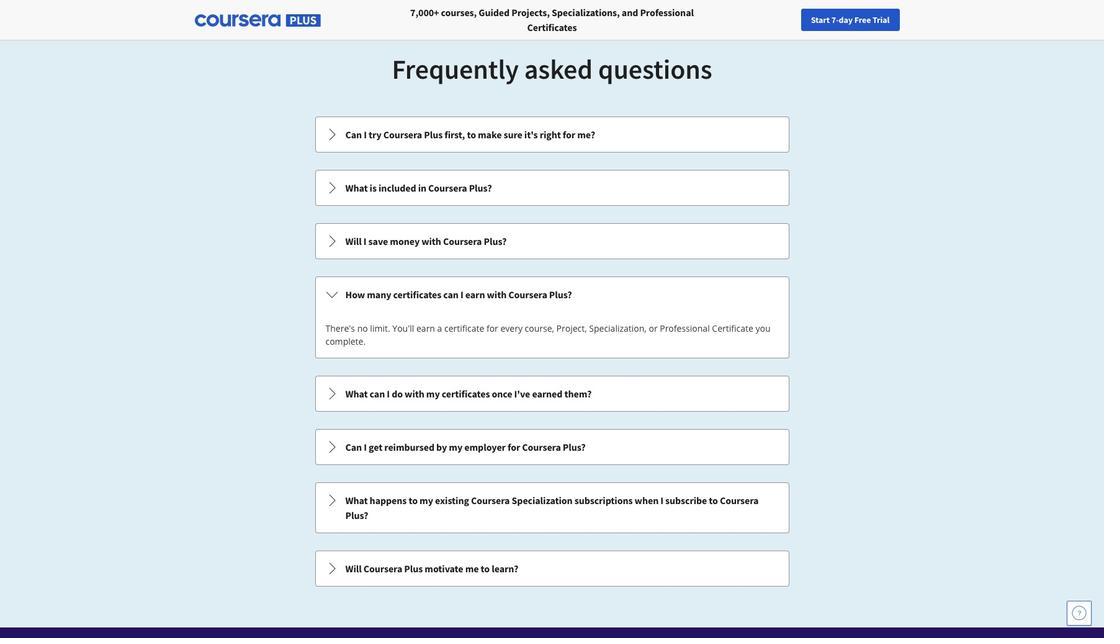 Task type: describe. For each thing, give the bounding box(es) containing it.
to right first,
[[467, 128, 476, 141]]

certificates
[[527, 21, 577, 34]]

subscribe
[[665, 495, 707, 507]]

save
[[368, 235, 388, 248]]

coursera right try
[[383, 128, 422, 141]]

my for certificates
[[426, 388, 440, 400]]

with for certificates
[[405, 388, 424, 400]]

existing
[[435, 495, 469, 507]]

coursera plus image
[[195, 14, 321, 27]]

do
[[392, 388, 403, 400]]

will i save money with coursera plus?
[[345, 235, 507, 248]]

can i get reimbursed by my employer for coursera plus? button
[[316, 430, 789, 465]]

find your new career
[[839, 14, 917, 25]]

you
[[756, 323, 771, 335]]

specializations,
[[552, 6, 620, 19]]

coursera up 'specialization' at the bottom of the page
[[522, 441, 561, 454]]

when
[[635, 495, 659, 507]]

coursera right in
[[428, 182, 467, 194]]

complete.
[[326, 336, 366, 348]]

professional inside there's no limit. you'll earn a certificate for every course, project, specialization, or professional certificate you complete.
[[660, 323, 710, 335]]

can i try coursera plus first, to make sure it's right for me? button
[[316, 117, 789, 152]]

can i try coursera plus first, to make sure it's right for me?
[[345, 128, 595, 141]]

i've
[[514, 388, 530, 400]]

learn?
[[492, 563, 518, 575]]

sure
[[504, 128, 522, 141]]

what can i do with my certificates once i've earned them?
[[345, 388, 592, 400]]

first,
[[445, 128, 465, 141]]

can for can i try coursera plus first, to make sure it's right for me?
[[345, 128, 362, 141]]

a
[[437, 323, 442, 335]]

plus? inside 'dropdown button'
[[549, 289, 572, 301]]

course,
[[525, 323, 554, 335]]

happens
[[370, 495, 407, 507]]

questions
[[598, 52, 712, 86]]

certificates inside 'dropdown button'
[[393, 289, 441, 301]]

what happens to my existing coursera specialization subscriptions when i subscribe to coursera plus?
[[345, 495, 759, 522]]

can inside dropdown button
[[370, 388, 385, 400]]

can i get reimbursed by my employer for coursera plus?
[[345, 441, 586, 454]]

limit.
[[370, 323, 390, 335]]

make
[[478, 128, 502, 141]]

what happens to my existing coursera specialization subscriptions when i subscribe to coursera plus? button
[[316, 483, 789, 533]]

i inside what happens to my existing coursera specialization subscriptions when i subscribe to coursera plus?
[[661, 495, 663, 507]]

in
[[418, 182, 426, 194]]

i left try
[[364, 128, 367, 141]]

2 horizontal spatial for
[[563, 128, 575, 141]]

7,000+
[[410, 6, 439, 19]]

every
[[501, 323, 523, 335]]

7,000+ courses, guided projects, specializations, and professional certificates
[[410, 6, 694, 34]]

with inside 'dropdown button'
[[487, 289, 507, 301]]

right
[[540, 128, 561, 141]]

coursera right subscribe
[[720, 495, 759, 507]]

how many certificates can i earn with coursera plus?
[[345, 289, 572, 301]]

how
[[345, 289, 365, 301]]

will i save money with coursera plus? button
[[316, 224, 789, 259]]

frequently
[[392, 52, 519, 86]]

coursera left motivate
[[364, 563, 402, 575]]

me
[[465, 563, 479, 575]]

is
[[370, 182, 377, 194]]

there's no limit. you'll earn a certificate for every course, project, specialization, or professional certificate you complete.
[[326, 323, 771, 348]]

7-
[[831, 14, 839, 25]]

what is included in coursera plus?
[[345, 182, 492, 194]]

certificates inside dropdown button
[[442, 388, 490, 400]]

day
[[839, 14, 853, 25]]

can inside 'dropdown button'
[[443, 289, 459, 301]]

will coursera plus motivate me to learn? button
[[316, 552, 789, 586]]

many
[[367, 289, 391, 301]]

with for plus?
[[422, 235, 441, 248]]

start
[[811, 14, 830, 25]]

courses,
[[441, 6, 477, 19]]

my inside what happens to my existing coursera specialization subscriptions when i subscribe to coursera plus?
[[420, 495, 433, 507]]

what for what can i do with my certificates once i've earned them?
[[345, 388, 368, 400]]

1 vertical spatial plus
[[404, 563, 423, 575]]



Task type: locate. For each thing, give the bounding box(es) containing it.
1 vertical spatial will
[[345, 563, 362, 575]]

how many certificates can i earn with coursera plus? button
[[316, 277, 789, 312]]

can left do on the bottom of page
[[370, 388, 385, 400]]

1 vertical spatial certificates
[[442, 388, 490, 400]]

earn
[[465, 289, 485, 301], [416, 323, 435, 335]]

specialization
[[512, 495, 573, 507]]

by
[[436, 441, 447, 454]]

2 vertical spatial my
[[420, 495, 433, 507]]

it's
[[524, 128, 538, 141]]

get
[[369, 441, 382, 454]]

help center image
[[1072, 606, 1087, 621]]

find your new career link
[[833, 12, 923, 28]]

plus left first,
[[424, 128, 443, 141]]

coursera right existing
[[471, 495, 510, 507]]

coursera inside "dropdown button"
[[443, 235, 482, 248]]

i
[[364, 128, 367, 141], [364, 235, 366, 248], [460, 289, 463, 301], [387, 388, 390, 400], [364, 441, 367, 454], [661, 495, 663, 507]]

what inside what happens to my existing coursera specialization subscriptions when i subscribe to coursera plus?
[[345, 495, 368, 507]]

certificates left "once"
[[442, 388, 490, 400]]

subscriptions
[[575, 495, 633, 507]]

what for what is included in coursera plus?
[[345, 182, 368, 194]]

your
[[857, 14, 874, 25]]

1 vertical spatial with
[[487, 289, 507, 301]]

with
[[422, 235, 441, 248], [487, 289, 507, 301], [405, 388, 424, 400]]

me?
[[577, 128, 595, 141]]

1 horizontal spatial for
[[508, 441, 520, 454]]

to right me
[[481, 563, 490, 575]]

included
[[379, 182, 416, 194]]

certificate
[[712, 323, 753, 335]]

can inside can i try coursera plus first, to make sure it's right for me? dropdown button
[[345, 128, 362, 141]]

guided
[[479, 6, 510, 19]]

earn up certificate
[[465, 289, 485, 301]]

what for what happens to my existing coursera specialization subscriptions when i subscribe to coursera plus?
[[345, 495, 368, 507]]

to right the happens
[[409, 495, 418, 507]]

0 vertical spatial can
[[443, 289, 459, 301]]

my left existing
[[420, 495, 433, 507]]

what
[[345, 182, 368, 194], [345, 388, 368, 400], [345, 495, 368, 507]]

coursera inside 'dropdown button'
[[508, 289, 547, 301]]

0 vertical spatial will
[[345, 235, 362, 248]]

can left try
[[345, 128, 362, 141]]

0 vertical spatial can
[[345, 128, 362, 141]]

for
[[563, 128, 575, 141], [487, 323, 498, 335], [508, 441, 520, 454]]

professional right or
[[660, 323, 710, 335]]

new
[[875, 14, 892, 25]]

for for every
[[487, 323, 498, 335]]

1 vertical spatial can
[[370, 388, 385, 400]]

0 horizontal spatial for
[[487, 323, 498, 335]]

0 horizontal spatial can
[[370, 388, 385, 400]]

1 vertical spatial professional
[[660, 323, 710, 335]]

plus? inside what happens to my existing coursera specialization subscriptions when i subscribe to coursera plus?
[[345, 510, 368, 522]]

what left do on the bottom of page
[[345, 388, 368, 400]]

project,
[[556, 323, 587, 335]]

0 vertical spatial for
[[563, 128, 575, 141]]

i inside 'dropdown button'
[[460, 289, 463, 301]]

list
[[314, 115, 790, 588]]

asked
[[524, 52, 593, 86]]

can
[[345, 128, 362, 141], [345, 441, 362, 454]]

what left is
[[345, 182, 368, 194]]

1 vertical spatial for
[[487, 323, 498, 335]]

1 can from the top
[[345, 128, 362, 141]]

0 vertical spatial my
[[426, 388, 440, 400]]

motivate
[[425, 563, 463, 575]]

1 vertical spatial what
[[345, 388, 368, 400]]

will inside dropdown button
[[345, 563, 362, 575]]

to
[[467, 128, 476, 141], [409, 495, 418, 507], [709, 495, 718, 507], [481, 563, 490, 575]]

find
[[839, 14, 855, 25]]

None search field
[[171, 8, 469, 33]]

0 vertical spatial with
[[422, 235, 441, 248]]

i left do on the bottom of page
[[387, 388, 390, 400]]

with inside "dropdown button"
[[422, 235, 441, 248]]

specialization,
[[589, 323, 647, 335]]

coursera up course,
[[508, 289, 547, 301]]

professional right and
[[640, 6, 694, 19]]

for for coursera
[[508, 441, 520, 454]]

my right do on the bottom of page
[[426, 388, 440, 400]]

i left save
[[364, 235, 366, 248]]

can left get
[[345, 441, 362, 454]]

earn inside there's no limit. you'll earn a certificate for every course, project, specialization, or professional certificate you complete.
[[416, 323, 435, 335]]

with inside dropdown button
[[405, 388, 424, 400]]

professional inside 7,000+ courses, guided projects, specializations, and professional certificates
[[640, 6, 694, 19]]

reimbursed
[[384, 441, 434, 454]]

2 will from the top
[[345, 563, 362, 575]]

can for can i get reimbursed by my employer for coursera plus?
[[345, 441, 362, 454]]

certificates up 'you'll' at the left of the page
[[393, 289, 441, 301]]

and
[[622, 6, 638, 19]]

1 vertical spatial can
[[345, 441, 362, 454]]

earned
[[532, 388, 562, 400]]

free
[[854, 14, 871, 25]]

0 vertical spatial certificates
[[393, 289, 441, 301]]

or
[[649, 323, 658, 335]]

i up certificate
[[460, 289, 463, 301]]

i right when
[[661, 495, 663, 507]]

0 vertical spatial what
[[345, 182, 368, 194]]

for right 'employer'
[[508, 441, 520, 454]]

0 vertical spatial earn
[[465, 289, 485, 301]]

start 7-day free trial button
[[801, 9, 900, 31]]

them?
[[564, 388, 592, 400]]

can
[[443, 289, 459, 301], [370, 388, 385, 400]]

earn left a
[[416, 323, 435, 335]]

1 vertical spatial earn
[[416, 323, 435, 335]]

plus? inside "dropdown button"
[[484, 235, 507, 248]]

can inside "can i get reimbursed by my employer for coursera plus?" dropdown button
[[345, 441, 362, 454]]

will inside "dropdown button"
[[345, 235, 362, 248]]

1 horizontal spatial plus
[[424, 128, 443, 141]]

list containing can i try coursera plus first, to make sure it's right for me?
[[314, 115, 790, 588]]

2 vertical spatial what
[[345, 495, 368, 507]]

plus left motivate
[[404, 563, 423, 575]]

my inside what can i do with my certificates once i've earned them? dropdown button
[[426, 388, 440, 400]]

no
[[357, 323, 368, 335]]

my
[[426, 388, 440, 400], [449, 441, 463, 454], [420, 495, 433, 507]]

will coursera plus motivate me to learn?
[[345, 563, 518, 575]]

for left me?
[[563, 128, 575, 141]]

there's
[[326, 323, 355, 335]]

my right by at the bottom left of page
[[449, 441, 463, 454]]

try
[[369, 128, 381, 141]]

my inside "can i get reimbursed by my employer for coursera plus?" dropdown button
[[449, 441, 463, 454]]

will for will coursera plus motivate me to learn?
[[345, 563, 362, 575]]

i inside "dropdown button"
[[364, 235, 366, 248]]

0 horizontal spatial plus
[[404, 563, 423, 575]]

1 horizontal spatial earn
[[465, 289, 485, 301]]

with right do on the bottom of page
[[405, 388, 424, 400]]

certificate
[[444, 323, 484, 335]]

will for will i save money with coursera plus?
[[345, 235, 362, 248]]

2 can from the top
[[345, 441, 362, 454]]

earn inside 'dropdown button'
[[465, 289, 485, 301]]

2 vertical spatial for
[[508, 441, 520, 454]]

for inside there's no limit. you'll earn a certificate for every course, project, specialization, or professional certificate you complete.
[[487, 323, 498, 335]]

0 vertical spatial plus
[[424, 128, 443, 141]]

plus
[[424, 128, 443, 141], [404, 563, 423, 575]]

career
[[893, 14, 917, 25]]

for left 'every'
[[487, 323, 498, 335]]

with up 'every'
[[487, 289, 507, 301]]

i left get
[[364, 441, 367, 454]]

frequently asked questions
[[392, 52, 712, 86]]

money
[[390, 235, 420, 248]]

my for employer
[[449, 441, 463, 454]]

1 horizontal spatial can
[[443, 289, 459, 301]]

what left the happens
[[345, 495, 368, 507]]

1 what from the top
[[345, 182, 368, 194]]

projects,
[[512, 6, 550, 19]]

0 vertical spatial professional
[[640, 6, 694, 19]]

0 horizontal spatial earn
[[416, 323, 435, 335]]

start 7-day free trial
[[811, 14, 890, 25]]

employer
[[464, 441, 506, 454]]

coursera
[[383, 128, 422, 141], [428, 182, 467, 194], [443, 235, 482, 248], [508, 289, 547, 301], [522, 441, 561, 454], [471, 495, 510, 507], [720, 495, 759, 507], [364, 563, 402, 575]]

trial
[[873, 14, 890, 25]]

with right the money
[[422, 235, 441, 248]]

you'll
[[392, 323, 414, 335]]

can up certificate
[[443, 289, 459, 301]]

2 what from the top
[[345, 388, 368, 400]]

1 vertical spatial my
[[449, 441, 463, 454]]

3 what from the top
[[345, 495, 368, 507]]

2 vertical spatial with
[[405, 388, 424, 400]]

what is included in coursera plus? button
[[316, 171, 789, 205]]

will
[[345, 235, 362, 248], [345, 563, 362, 575]]

professional
[[640, 6, 694, 19], [660, 323, 710, 335]]

1 will from the top
[[345, 235, 362, 248]]

once
[[492, 388, 512, 400]]

coursera up how many certificates can i earn with coursera plus?
[[443, 235, 482, 248]]

to right subscribe
[[709, 495, 718, 507]]

what can i do with my certificates once i've earned them? button
[[316, 377, 789, 411]]



Task type: vqa. For each thing, say whether or not it's contained in the screenshot.
Will I save money with Coursera Plus? "Will"
yes



